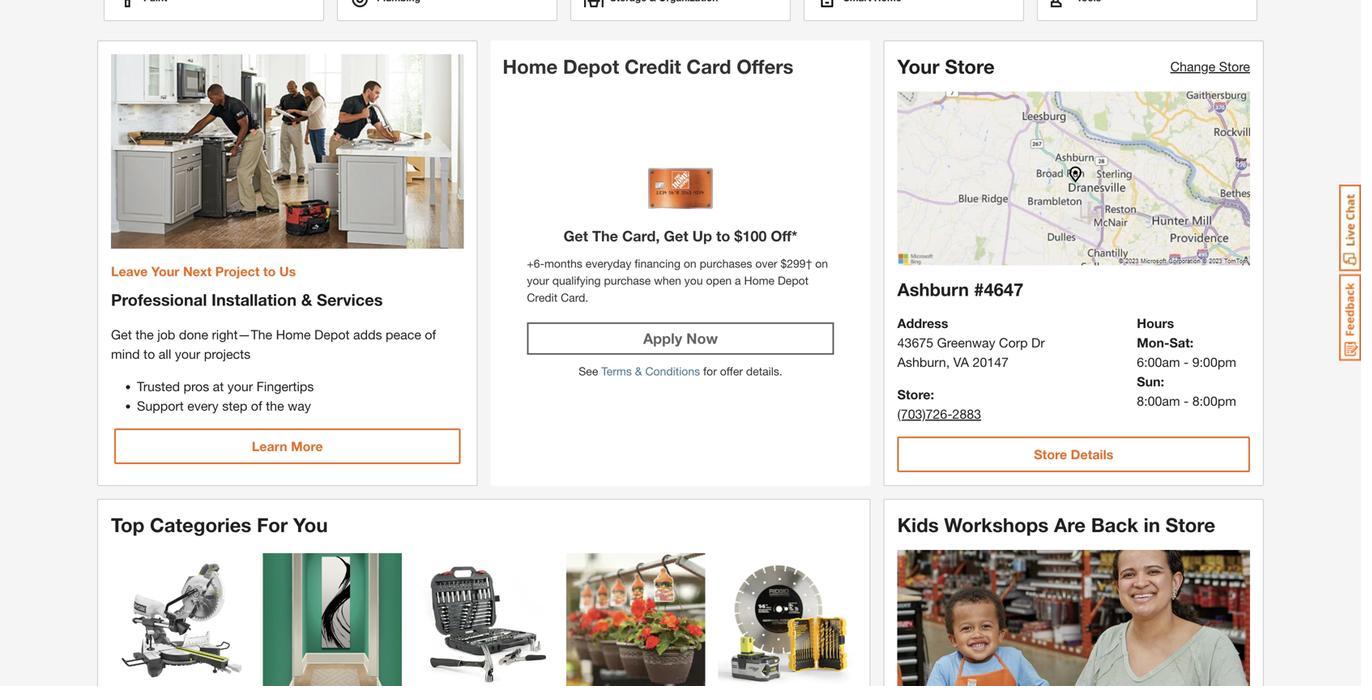 Task type: describe. For each thing, give the bounding box(es) containing it.
months
[[545, 257, 583, 270]]

learn more link
[[114, 429, 461, 464]]

8:00pm
[[1193, 393, 1237, 409]]

map pin image
[[1068, 166, 1084, 183]]

offer
[[720, 365, 743, 378]]

see
[[579, 365, 598, 378]]

home depot credit card offers
[[503, 55, 794, 78]]

sat:
[[1170, 335, 1194, 351]]

store : (703)726-2883
[[898, 387, 982, 422]]

#
[[974, 279, 984, 300]]

projects
[[204, 347, 251, 362]]

details.
[[746, 365, 783, 378]]

43675
[[898, 335, 934, 351]]

store details link
[[898, 437, 1251, 473]]

you
[[685, 274, 703, 287]]

greenway
[[937, 335, 996, 351]]

feedback link image
[[1340, 274, 1362, 361]]

get for get the card, get up to $100 off*
[[564, 227, 588, 245]]

& for conditions
[[635, 365, 642, 378]]

are
[[1054, 513, 1086, 537]]

ashburn # 4647
[[898, 279, 1024, 300]]

2 on from the left
[[816, 257, 828, 270]]

the inside get the job done right—the home depot adds peace of mind     to all your projects
[[136, 327, 154, 343]]

for
[[257, 513, 288, 537]]

your inside get the job done right—the home depot adds peace of mind     to all your projects
[[175, 347, 200, 362]]

sun:
[[1137, 374, 1165, 389]]

details
[[1071, 447, 1114, 462]]

everyday
[[586, 257, 632, 270]]

your inside +6-months everyday financing on purchases over $299† on your qualifying purchase when you open a home depot credit card.
[[527, 274, 549, 287]]

change store
[[1171, 59, 1251, 74]]

project
[[215, 264, 260, 279]]

up
[[693, 227, 712, 245]]

hours
[[1137, 316, 1175, 331]]

store inside store : (703)726-2883
[[898, 387, 931, 402]]

top
[[111, 513, 145, 537]]

leave
[[111, 264, 148, 279]]

way
[[288, 398, 311, 414]]

home inside +6-months everyday financing on purchases over $299† on your qualifying purchase when you open a home depot credit card.
[[744, 274, 775, 287]]

professional
[[111, 290, 207, 310]]

dr
[[1032, 335, 1045, 351]]

a
[[735, 274, 741, 287]]

change store link
[[1171, 59, 1251, 74]]

power tool accessories image
[[719, 554, 858, 687]]

garden center image
[[567, 554, 706, 687]]

mon-
[[1137, 335, 1170, 351]]

back
[[1092, 513, 1139, 537]]

fingertips
[[257, 379, 314, 394]]

,
[[947, 355, 950, 370]]

offers
[[737, 55, 794, 78]]

learn
[[252, 439, 287, 454]]

(703)726-
[[898, 406, 953, 422]]

financing
[[635, 257, 681, 270]]

2 horizontal spatial get
[[664, 227, 689, 245]]

installation
[[212, 290, 297, 310]]

1 on from the left
[[684, 257, 697, 270]]

address 43675 greenway corp dr ashburn , va 20147
[[898, 316, 1045, 370]]

learn more
[[252, 439, 323, 454]]

1 vertical spatial your
[[151, 264, 180, 279]]

apply now link
[[527, 322, 835, 355]]

hand tools image
[[415, 554, 554, 687]]

corp
[[999, 335, 1028, 351]]

support
[[137, 398, 184, 414]]

depot inside +6-months everyday financing on purchases over $299† on your qualifying purchase when you open a home depot credit card.
[[778, 274, 809, 287]]

paint colors image
[[263, 554, 402, 687]]

get the card, get up to $100 off*
[[564, 227, 798, 245]]

your store
[[898, 55, 995, 78]]

for
[[704, 365, 717, 378]]

depot inside get the job done right—the home depot adds peace of mind     to all your projects
[[315, 327, 350, 343]]

right—the
[[212, 327, 272, 343]]

apply now
[[643, 330, 718, 347]]

purchase
[[604, 274, 651, 287]]

peace
[[386, 327, 421, 343]]

power tools image
[[111, 554, 250, 687]]

mind
[[111, 347, 140, 362]]

trusted
[[137, 379, 180, 394]]

pros
[[184, 379, 209, 394]]

at
[[213, 379, 224, 394]]

6:00am
[[1137, 355, 1181, 370]]

change
[[1171, 59, 1216, 74]]

leave your next project to us
[[111, 264, 296, 279]]

over
[[756, 257, 778, 270]]

store details
[[1034, 447, 1114, 462]]

$299†
[[781, 257, 812, 270]]

terms
[[602, 365, 632, 378]]

2 - from the top
[[1184, 393, 1189, 409]]

off*
[[771, 227, 798, 245]]



Task type: locate. For each thing, give the bounding box(es) containing it.
adds
[[353, 327, 382, 343]]

qualifying
[[553, 274, 601, 287]]

1 vertical spatial of
[[251, 398, 262, 414]]

to inside get the job done right—the home depot adds peace of mind     to all your projects
[[143, 347, 155, 362]]

ashburn inside address 43675 greenway corp dr ashburn , va 20147
[[898, 355, 947, 370]]

0 vertical spatial your
[[898, 55, 940, 78]]

1 vertical spatial credit
[[527, 291, 558, 304]]

0 vertical spatial &
[[301, 290, 312, 310]]

your
[[898, 55, 940, 78], [151, 264, 180, 279]]

smart home placeholder image
[[818, 0, 837, 7]]

va
[[954, 355, 970, 370]]

your
[[527, 274, 549, 287], [175, 347, 200, 362], [228, 379, 253, 394]]

kids
[[898, 513, 939, 537]]

apply
[[643, 330, 683, 347]]

$100
[[735, 227, 767, 245]]

all
[[159, 347, 171, 362]]

1 horizontal spatial get
[[564, 227, 588, 245]]

trusted pros at your fingertips support every step of the way
[[137, 379, 314, 414]]

to right up
[[717, 227, 731, 245]]

0 horizontal spatial of
[[251, 398, 262, 414]]

1 horizontal spatial &
[[635, 365, 642, 378]]

+6-
[[527, 257, 545, 270]]

& for services
[[301, 290, 312, 310]]

1 horizontal spatial to
[[263, 264, 276, 279]]

2 vertical spatial depot
[[315, 327, 350, 343]]

2 vertical spatial to
[[143, 347, 155, 362]]

home inside get the job done right—the home depot adds peace of mind     to all your projects
[[276, 327, 311, 343]]

kids workshops image
[[898, 550, 1251, 687]]

0 vertical spatial of
[[425, 327, 436, 343]]

kids workshops are back in store
[[898, 513, 1216, 537]]

ashburn
[[898, 279, 969, 300], [898, 355, 947, 370]]

0 vertical spatial your
[[527, 274, 549, 287]]

0 horizontal spatial get
[[111, 327, 132, 343]]

0 horizontal spatial on
[[684, 257, 697, 270]]

0 vertical spatial home
[[503, 55, 558, 78]]

address
[[898, 316, 949, 331]]

1 horizontal spatial of
[[425, 327, 436, 343]]

1 vertical spatial to
[[263, 264, 276, 279]]

the left 'job'
[[136, 327, 154, 343]]

- right 8:00am
[[1184, 393, 1189, 409]]

get the job done right—the home depot adds peace of mind     to all your projects
[[111, 327, 436, 362]]

1 horizontal spatial your
[[228, 379, 253, 394]]

1 horizontal spatial credit
[[625, 55, 681, 78]]

purchases
[[700, 257, 753, 270]]

credit
[[625, 55, 681, 78], [527, 291, 558, 304]]

of inside trusted pros at your fingertips support every step of the way
[[251, 398, 262, 414]]

credit left card
[[625, 55, 681, 78]]

2 horizontal spatial home
[[744, 274, 775, 287]]

store
[[945, 55, 995, 78], [1220, 59, 1251, 74], [898, 387, 931, 402], [1034, 447, 1068, 462], [1166, 513, 1216, 537]]

professional installation & services
[[111, 290, 383, 310]]

2 vertical spatial your
[[228, 379, 253, 394]]

every
[[187, 398, 219, 414]]

your down "done"
[[175, 347, 200, 362]]

:
[[931, 387, 935, 402]]

see terms & conditions for offer details.
[[579, 365, 783, 378]]

1 horizontal spatial depot
[[563, 55, 619, 78]]

your inside trusted pros at your fingertips support every step of the way
[[228, 379, 253, 394]]

on right $299†
[[816, 257, 828, 270]]

0 vertical spatial credit
[[625, 55, 681, 78]]

the
[[592, 227, 618, 245]]

& left services
[[301, 290, 312, 310]]

terms & conditions button
[[602, 363, 700, 380]]

to left all
[[143, 347, 155, 362]]

categories
[[150, 513, 252, 537]]

0 horizontal spatial depot
[[315, 327, 350, 343]]

0 horizontal spatial the
[[136, 327, 154, 343]]

2 horizontal spatial your
[[527, 274, 549, 287]]

0 vertical spatial to
[[717, 227, 731, 245]]

card
[[687, 55, 732, 78]]

the
[[136, 327, 154, 343], [266, 398, 284, 414]]

1 horizontal spatial the
[[266, 398, 284, 414]]

now
[[687, 330, 718, 347]]

to
[[717, 227, 731, 245], [263, 264, 276, 279], [143, 347, 155, 362]]

open
[[706, 274, 732, 287]]

1 vertical spatial ashburn
[[898, 355, 947, 370]]

2 vertical spatial home
[[276, 327, 311, 343]]

credit left "card."
[[527, 291, 558, 304]]

workshops
[[945, 513, 1049, 537]]

get left up
[[664, 227, 689, 245]]

on
[[684, 257, 697, 270], [816, 257, 828, 270]]

1 vertical spatial &
[[635, 365, 642, 378]]

to left us
[[263, 264, 276, 279]]

job
[[157, 327, 175, 343]]

20147
[[973, 355, 1009, 370]]

0 horizontal spatial home
[[276, 327, 311, 343]]

live chat image
[[1340, 185, 1362, 272]]

8:00am
[[1137, 393, 1181, 409]]

- down sat:
[[1184, 355, 1189, 370]]

you
[[293, 513, 328, 537]]

the inside trusted pros at your fingertips support every step of the way
[[266, 398, 284, 414]]

get up mind
[[111, 327, 132, 343]]

conditions
[[646, 365, 700, 378]]

0 vertical spatial ashburn
[[898, 279, 969, 300]]

the down fingertips
[[266, 398, 284, 414]]

map preview image
[[898, 92, 1251, 265]]

1 horizontal spatial home
[[503, 55, 558, 78]]

1 vertical spatial depot
[[778, 274, 809, 287]]

(703)726-2883 link
[[898, 406, 982, 422]]

credit inside +6-months everyday financing on purchases over $299† on your qualifying purchase when you open a home depot credit card.
[[527, 291, 558, 304]]

step
[[222, 398, 247, 414]]

1 horizontal spatial on
[[816, 257, 828, 270]]

0 vertical spatial the
[[136, 327, 154, 343]]

& right terms
[[635, 365, 642, 378]]

0 horizontal spatial credit
[[527, 291, 558, 304]]

of right peace
[[425, 327, 436, 343]]

ashburn down 43675
[[898, 355, 947, 370]]

0 horizontal spatial to
[[143, 347, 155, 362]]

1 vertical spatial -
[[1184, 393, 1189, 409]]

2 ashburn from the top
[[898, 355, 947, 370]]

1 - from the top
[[1184, 355, 1189, 370]]

1 ashburn from the top
[[898, 279, 969, 300]]

1 vertical spatial home
[[744, 274, 775, 287]]

get left the
[[564, 227, 588, 245]]

card.
[[561, 291, 589, 304]]

9:00pm
[[1193, 355, 1237, 370]]

on up you
[[684, 257, 697, 270]]

next
[[183, 264, 212, 279]]

your down +6- in the left top of the page
[[527, 274, 549, 287]]

services
[[317, 290, 383, 310]]

1 horizontal spatial your
[[898, 55, 940, 78]]

0 vertical spatial -
[[1184, 355, 1189, 370]]

of right step
[[251, 398, 262, 414]]

home
[[503, 55, 558, 78], [744, 274, 775, 287], [276, 327, 311, 343]]

1 vertical spatial your
[[175, 347, 200, 362]]

card,
[[622, 227, 660, 245]]

4647
[[984, 279, 1024, 300]]

2 horizontal spatial to
[[717, 227, 731, 245]]

top categories for you
[[111, 513, 328, 537]]

store inside 'link'
[[1034, 447, 1068, 462]]

ashburn up the address
[[898, 279, 969, 300]]

when
[[654, 274, 682, 287]]

0 vertical spatial depot
[[563, 55, 619, 78]]

+6-months everyday financing on purchases over $299† on your qualifying purchase when you open a home depot credit card.
[[527, 257, 828, 304]]

of inside get the job done right—the home depot adds peace of mind     to all your projects
[[425, 327, 436, 343]]

2 horizontal spatial depot
[[778, 274, 809, 287]]

get for get the job done right—the home depot adds peace of mind     to all your projects
[[111, 327, 132, 343]]

-
[[1184, 355, 1189, 370], [1184, 393, 1189, 409]]

0 horizontal spatial &
[[301, 290, 312, 310]]

2883
[[953, 406, 982, 422]]

get inside get the job done right—the home depot adds peace of mind     to all your projects
[[111, 327, 132, 343]]

in
[[1144, 513, 1161, 537]]

of
[[425, 327, 436, 343], [251, 398, 262, 414]]

done
[[179, 327, 208, 343]]

us
[[279, 264, 296, 279]]

0 horizontal spatial your
[[175, 347, 200, 362]]

0 horizontal spatial your
[[151, 264, 180, 279]]

more
[[291, 439, 323, 454]]

1 vertical spatial the
[[266, 398, 284, 414]]

credit card icon image
[[648, 168, 713, 217]]

your up step
[[228, 379, 253, 394]]

hours mon-sat: 6:00am - 9:00pm sun: 8:00am - 8:00pm
[[1137, 316, 1237, 409]]



Task type: vqa. For each thing, say whether or not it's contained in the screenshot.
Learn
yes



